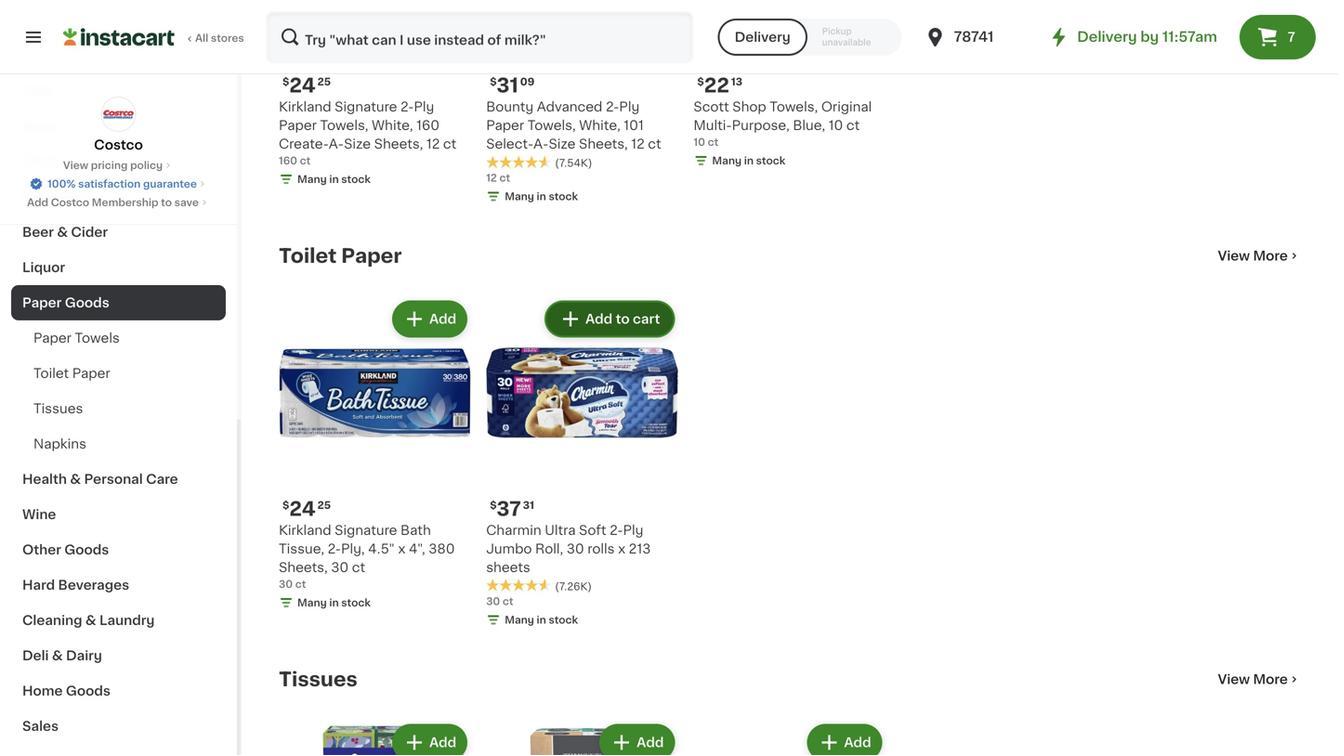 Task type: describe. For each thing, give the bounding box(es) containing it.
paper goods
[[22, 297, 109, 310]]

best seller
[[285, 56, 331, 65]]

$ 37 31
[[490, 500, 535, 519]]

other goods
[[22, 544, 109, 557]]

view more link for tissues
[[1219, 671, 1302, 689]]

37
[[497, 500, 521, 519]]

add to cart button
[[547, 303, 674, 336]]

x inside kirkland signature bath tissue, 2-ply, 4.5" x 4", 380 sheets, 30 ct 30 ct
[[398, 543, 406, 556]]

view more for toilet paper
[[1219, 250, 1289, 263]]

ultra
[[545, 524, 576, 537]]

towels, for kirkland signature 2-ply paper towels, white, 160 create-a-size sheets, 12 ct 160 ct
[[320, 119, 369, 132]]

stock down '(7.26k)'
[[549, 615, 578, 626]]

sales
[[22, 721, 59, 734]]

beverages
[[58, 579, 129, 592]]

signature for ply,
[[335, 524, 397, 537]]

30 down tissue,
[[279, 580, 293, 590]]

stores
[[211, 33, 244, 43]]

floral link
[[11, 144, 226, 179]]

blue,
[[793, 119, 826, 132]]

add costco membership to save
[[27, 198, 199, 208]]

Search field
[[268, 13, 692, 61]]

liquor link
[[11, 250, 226, 285]]

pets link
[[11, 73, 226, 109]]

stock for scott shop towels, original multi-purpose, blue, 10 ct
[[757, 156, 786, 166]]

ply inside charmin ultra soft 2-ply jumbo roll, 30 rolls x 213 sheets
[[623, 524, 644, 537]]

delivery by 11:57am
[[1078, 30, 1218, 44]]

paper towels link
[[11, 321, 226, 356]]

paper goods link
[[11, 285, 226, 321]]

best
[[285, 56, 305, 65]]

many in stock for kirkland signature bath tissue, 2-ply, 4.5" x 4", 380 sheets, 30 ct
[[298, 598, 371, 608]]

31 inside $ 37 31
[[523, 501, 535, 511]]

view for toilet paper
[[1219, 250, 1251, 263]]

goods for home goods
[[66, 685, 111, 698]]

product group containing 37
[[486, 297, 679, 632]]

cleaning
[[22, 615, 82, 628]]

1 horizontal spatial costco
[[94, 139, 143, 152]]

$ 22 13
[[698, 76, 743, 95]]

a- for create-
[[329, 138, 344, 151]]

baby link
[[11, 109, 226, 144]]

$ 24 25 for kirkland signature bath tissue, 2-ply, 4.5" x 4", 380 sheets, 30 ct
[[283, 500, 331, 519]]

380
[[429, 543, 455, 556]]

12 for 101
[[632, 138, 645, 151]]

in for kirkland signature bath tissue, 2-ply, 4.5" x 4", 380 sheets, 30 ct
[[329, 598, 339, 608]]

paper inside kirkland signature 2-ply paper towels, white, 160 create-a-size sheets, 12 ct 160 ct
[[279, 119, 317, 132]]

paper towels
[[33, 332, 120, 345]]

hard
[[22, 579, 55, 592]]

home goods
[[22, 685, 111, 698]]

policy
[[130, 160, 163, 171]]

napkins
[[33, 438, 86, 451]]

towels
[[75, 332, 120, 345]]

sheets, for 101
[[579, 138, 628, 151]]

0 vertical spatial to
[[161, 198, 172, 208]]

personal
[[84, 473, 143, 486]]

2- inside charmin ultra soft 2-ply jumbo roll, 30 rolls x 213 sheets
[[610, 524, 623, 537]]

30 ct
[[486, 597, 514, 607]]

white, for signature
[[372, 119, 413, 132]]

view pricing policy link
[[63, 158, 174, 173]]

other
[[22, 544, 61, 557]]

to inside button
[[616, 313, 630, 326]]

1 horizontal spatial tissues link
[[279, 669, 358, 691]]

bounty advanced 2-ply paper towels, white, 101 select-a-size sheets, 12 ct
[[486, 101, 662, 151]]

1 vertical spatial 160
[[279, 156, 297, 166]]

item carousel region
[[253, 290, 1302, 639]]

many in stock down (7.54k)
[[505, 192, 578, 202]]

hard beverages
[[22, 579, 129, 592]]

other goods link
[[11, 533, 226, 568]]

beer & cider link
[[11, 215, 226, 250]]

many for kirkland signature 2-ply paper towels, white, 160 create-a-size sheets, 12 ct
[[298, 175, 327, 185]]

view inside view pricing policy link
[[63, 160, 88, 171]]

kirkland signature bath tissue, 2-ply, 4.5" x 4", 380 sheets, 30 ct 30 ct
[[279, 524, 455, 590]]

11:57am
[[1163, 30, 1218, 44]]

ply,
[[341, 543, 365, 556]]

many for scott shop towels, original multi-purpose, blue, 10 ct
[[713, 156, 742, 166]]

charmin ultra soft 2-ply jumbo roll, 30 rolls x 213 sheets
[[486, 524, 651, 575]]

create-
[[279, 138, 329, 151]]

30 down 'sheets'
[[486, 597, 500, 607]]

$ for kirkland signature bath tissue, 2-ply, 4.5" x 4", 380 sheets, 30 ct
[[283, 501, 289, 511]]

0 vertical spatial 31
[[497, 76, 519, 95]]

deli & dairy link
[[11, 639, 226, 674]]

cleaning & laundry
[[22, 615, 155, 628]]

size for create-
[[344, 138, 371, 151]]

many in stock down the 30 ct
[[505, 615, 578, 626]]

towels, inside scott shop towels, original multi-purpose, blue, 10 ct 10 ct
[[770, 101, 818, 114]]

electronics
[[22, 191, 98, 204]]

by
[[1141, 30, 1160, 44]]

view more link for toilet paper
[[1219, 247, 1302, 266]]

instacart logo image
[[63, 26, 175, 48]]

cleaning & laundry link
[[11, 603, 226, 639]]

0 vertical spatial tissues
[[33, 403, 83, 416]]

in for kirkland signature 2-ply paper towels, white, 160 create-a-size sheets, 12 ct
[[329, 175, 339, 185]]

$ for kirkland signature 2-ply paper towels, white, 160 create-a-size sheets, 12 ct
[[283, 77, 289, 87]]

2- inside the bounty advanced 2-ply paper towels, white, 101 select-a-size sheets, 12 ct
[[606, 101, 620, 114]]

1 horizontal spatial 10
[[829, 119, 844, 132]]

deli & dairy
[[22, 650, 102, 663]]

all
[[195, 33, 209, 43]]

bath
[[401, 524, 431, 537]]

13
[[732, 77, 743, 87]]

stock for kirkland signature 2-ply paper towels, white, 160 create-a-size sheets, 12 ct
[[341, 175, 371, 185]]

1 vertical spatial toilet
[[33, 367, 69, 380]]

jumbo
[[486, 543, 532, 556]]

25 for 2-
[[318, 501, 331, 511]]

many down the 30 ct
[[505, 615, 535, 626]]

deli
[[22, 650, 49, 663]]

delivery by 11:57am link
[[1048, 26, 1218, 48]]

home goods link
[[11, 674, 226, 709]]

kirkland signature 2-ply paper towels, white, 160 create-a-size sheets, 12 ct 160 ct
[[279, 101, 457, 166]]

view pricing policy
[[63, 160, 163, 171]]

laundry
[[99, 615, 155, 628]]

4",
[[409, 543, 426, 556]]

view for tissues
[[1219, 674, 1251, 687]]

78741 button
[[925, 11, 1036, 63]]

4.5"
[[368, 543, 395, 556]]

1 vertical spatial 10
[[694, 137, 706, 148]]



Task type: locate. For each thing, give the bounding box(es) containing it.
0 vertical spatial goods
[[65, 297, 109, 310]]

None search field
[[266, 11, 694, 63]]

1 horizontal spatial 12
[[486, 173, 497, 183]]

view more for tissues
[[1219, 674, 1289, 687]]

many for kirkland signature bath tissue, 2-ply, 4.5" x 4", 380 sheets, 30 ct
[[298, 598, 327, 608]]

floral
[[22, 155, 60, 168]]

2 25 from the top
[[318, 501, 331, 511]]

& inside deli & dairy link
[[52, 650, 63, 663]]

$ for scott shop towels, original multi-purpose, blue, 10 ct
[[698, 77, 705, 87]]

$ 24 25 inside product 'group'
[[283, 500, 331, 519]]

in down roll, at the left bottom of page
[[537, 615, 547, 626]]

multi-
[[694, 119, 732, 132]]

100% satisfaction guarantee
[[48, 179, 197, 189]]

hard beverages link
[[11, 568, 226, 603]]

0 horizontal spatial toilet
[[33, 367, 69, 380]]

1 vertical spatial view more
[[1219, 674, 1289, 687]]

kirkland up tissue,
[[279, 524, 332, 537]]

1 vertical spatial 31
[[523, 501, 535, 511]]

101
[[624, 119, 644, 132]]

membership
[[92, 198, 159, 208]]

0 horizontal spatial white,
[[372, 119, 413, 132]]

& down beverages
[[85, 615, 96, 628]]

$ up charmin
[[490, 501, 497, 511]]

1 horizontal spatial toilet paper
[[279, 247, 402, 266]]

size inside the bounty advanced 2-ply paper towels, white, 101 select-a-size sheets, 12 ct
[[549, 138, 576, 151]]

1 vertical spatial toilet paper link
[[11, 356, 226, 391]]

delivery button
[[718, 19, 808, 56]]

1 size from the left
[[344, 138, 371, 151]]

0 vertical spatial $ 24 25
[[283, 76, 331, 95]]

delivery left by
[[1078, 30, 1138, 44]]

health & personal care
[[22, 473, 178, 486]]

2 $ 24 25 from the top
[[283, 500, 331, 519]]

2 vertical spatial view
[[1219, 674, 1251, 687]]

1 horizontal spatial 31
[[523, 501, 535, 511]]

sheets
[[486, 561, 531, 575]]

many in stock for kirkland signature 2-ply paper towels, white, 160 create-a-size sheets, 12 ct
[[298, 175, 371, 185]]

costco up view pricing policy link
[[94, 139, 143, 152]]

1 vertical spatial costco
[[51, 198, 89, 208]]

1 white, from the left
[[372, 119, 413, 132]]

$ inside $ 31 09
[[490, 77, 497, 87]]

roll,
[[536, 543, 564, 556]]

0 horizontal spatial 160
[[279, 156, 297, 166]]

$ for bounty advanced 2-ply paper towels, white, 101 select-a-size sheets, 12 ct
[[490, 77, 497, 87]]

1 horizontal spatial toilet paper link
[[279, 245, 402, 267]]

0 vertical spatial kirkland
[[279, 101, 332, 114]]

many down tissue,
[[298, 598, 327, 608]]

kirkland for paper
[[279, 101, 332, 114]]

0 vertical spatial toilet paper
[[279, 247, 402, 266]]

size up (7.54k)
[[549, 138, 576, 151]]

cider
[[71, 226, 108, 239]]

napkins link
[[11, 427, 226, 462]]

2 24 from the top
[[289, 500, 316, 519]]

white, inside the bounty advanced 2-ply paper towels, white, 101 select-a-size sheets, 12 ct
[[579, 119, 621, 132]]

ct inside the bounty advanced 2-ply paper towels, white, 101 select-a-size sheets, 12 ct
[[648, 138, 662, 151]]

0 horizontal spatial x
[[398, 543, 406, 556]]

0 vertical spatial signature
[[335, 101, 397, 114]]

& for beer
[[57, 226, 68, 239]]

all stores
[[195, 33, 244, 43]]

& for deli
[[52, 650, 63, 663]]

12
[[427, 138, 440, 151], [632, 138, 645, 151], [486, 173, 497, 183]]

add costco membership to save link
[[27, 195, 210, 210]]

0 vertical spatial view
[[63, 160, 88, 171]]

24 down best seller
[[289, 76, 316, 95]]

2-
[[401, 101, 414, 114], [606, 101, 620, 114], [610, 524, 623, 537], [328, 543, 341, 556]]

toilet
[[279, 247, 337, 266], [33, 367, 69, 380]]

paper inside the bounty advanced 2-ply paper towels, white, 101 select-a-size sheets, 12 ct
[[486, 119, 525, 132]]

many in stock down purpose,
[[713, 156, 786, 166]]

0 horizontal spatial towels,
[[320, 119, 369, 132]]

toilet paper link
[[279, 245, 402, 267], [11, 356, 226, 391]]

2 view more link from the top
[[1219, 671, 1302, 689]]

25 up tissue,
[[318, 501, 331, 511]]

more
[[1254, 250, 1289, 263], [1254, 674, 1289, 687]]

beer & cider
[[22, 226, 108, 239]]

0 horizontal spatial delivery
[[735, 31, 791, 44]]

0 vertical spatial view more
[[1219, 250, 1289, 263]]

0 horizontal spatial to
[[161, 198, 172, 208]]

sheets,
[[374, 138, 423, 151], [579, 138, 628, 151], [279, 561, 328, 575]]

12 down 101
[[632, 138, 645, 151]]

goods up beverages
[[64, 544, 109, 557]]

7 button
[[1240, 15, 1317, 60]]

2 horizontal spatial towels,
[[770, 101, 818, 114]]

a-
[[329, 138, 344, 151], [534, 138, 549, 151]]

12 for 160
[[427, 138, 440, 151]]

signature inside kirkland signature 2-ply paper towels, white, 160 create-a-size sheets, 12 ct 160 ct
[[335, 101, 397, 114]]

0 vertical spatial more
[[1254, 250, 1289, 263]]

1 horizontal spatial to
[[616, 313, 630, 326]]

towels, inside kirkland signature 2-ply paper towels, white, 160 create-a-size sheets, 12 ct 160 ct
[[320, 119, 369, 132]]

$ 24 25 up tissue,
[[283, 500, 331, 519]]

12 inside kirkland signature 2-ply paper towels, white, 160 create-a-size sheets, 12 ct 160 ct
[[427, 138, 440, 151]]

100%
[[48, 179, 76, 189]]

goods down dairy
[[66, 685, 111, 698]]

24 up tissue,
[[289, 500, 316, 519]]

x left 213
[[618, 543, 626, 556]]

goods for other goods
[[64, 544, 109, 557]]

1 view more link from the top
[[1219, 247, 1302, 266]]

09
[[520, 77, 535, 87]]

0 horizontal spatial a-
[[329, 138, 344, 151]]

1 vertical spatial tissues link
[[279, 669, 358, 691]]

0 horizontal spatial toilet paper link
[[11, 356, 226, 391]]

in down the bounty advanced 2-ply paper towels, white, 101 select-a-size sheets, 12 ct
[[537, 192, 547, 202]]

1 25 from the top
[[318, 77, 331, 87]]

x
[[398, 543, 406, 556], [618, 543, 626, 556]]

a- inside the bounty advanced 2-ply paper towels, white, 101 select-a-size sheets, 12 ct
[[534, 138, 549, 151]]

1 vertical spatial to
[[616, 313, 630, 326]]

0 vertical spatial view more link
[[1219, 247, 1302, 266]]

a- inside kirkland signature 2-ply paper towels, white, 160 create-a-size sheets, 12 ct 160 ct
[[329, 138, 344, 151]]

sheets, inside kirkland signature 2-ply paper towels, white, 160 create-a-size sheets, 12 ct 160 ct
[[374, 138, 423, 151]]

in down kirkland signature 2-ply paper towels, white, 160 create-a-size sheets, 12 ct 160 ct
[[329, 175, 339, 185]]

select-
[[486, 138, 534, 151]]

2 view more from the top
[[1219, 674, 1289, 687]]

1 horizontal spatial size
[[549, 138, 576, 151]]

kirkland inside kirkland signature bath tissue, 2-ply, 4.5" x 4", 380 sheets, 30 ct 30 ct
[[279, 524, 332, 537]]

0 vertical spatial toilet paper link
[[279, 245, 402, 267]]

all stores link
[[63, 11, 245, 63]]

1 vertical spatial signature
[[335, 524, 397, 537]]

save
[[174, 198, 199, 208]]

24 inside product 'group'
[[289, 500, 316, 519]]

2 a- from the left
[[534, 138, 549, 151]]

2 horizontal spatial 12
[[632, 138, 645, 151]]

30 inside charmin ultra soft 2-ply jumbo roll, 30 rolls x 213 sheets
[[567, 543, 585, 556]]

size for select-
[[549, 138, 576, 151]]

31
[[497, 76, 519, 95], [523, 501, 535, 511]]

a- down seller
[[329, 138, 344, 151]]

many down multi-
[[713, 156, 742, 166]]

1 horizontal spatial 160
[[417, 119, 440, 132]]

kirkland inside kirkland signature 2-ply paper towels, white, 160 create-a-size sheets, 12 ct 160 ct
[[279, 101, 332, 114]]

guarantee
[[143, 179, 197, 189]]

kirkland for 2-
[[279, 524, 332, 537]]

0 vertical spatial 10
[[829, 119, 844, 132]]

1 vertical spatial view more link
[[1219, 671, 1302, 689]]

in
[[745, 156, 754, 166], [329, 175, 339, 185], [537, 192, 547, 202], [329, 598, 339, 608], [537, 615, 547, 626]]

many in stock for scott shop towels, original multi-purpose, blue, 10 ct
[[713, 156, 786, 166]]

78741
[[955, 30, 994, 44]]

ply inside kirkland signature 2-ply paper towels, white, 160 create-a-size sheets, 12 ct 160 ct
[[414, 101, 434, 114]]

delivery up 13
[[735, 31, 791, 44]]

to left cart
[[616, 313, 630, 326]]

costco down 100%
[[51, 198, 89, 208]]

& inside cleaning & laundry 'link'
[[85, 615, 96, 628]]

1 vertical spatial kirkland
[[279, 524, 332, 537]]

tissues
[[33, 403, 83, 416], [279, 670, 358, 690]]

0 vertical spatial toilet
[[279, 247, 337, 266]]

$ up tissue,
[[283, 501, 289, 511]]

home
[[22, 685, 63, 698]]

24 for kirkland signature 2-ply paper towels, white, 160 create-a-size sheets, 12 ct
[[289, 76, 316, 95]]

1 vertical spatial $ 24 25
[[283, 500, 331, 519]]

0 vertical spatial costco
[[94, 139, 143, 152]]

health & personal care link
[[11, 462, 226, 497]]

1 vertical spatial 25
[[318, 501, 331, 511]]

$ down best at left top
[[283, 77, 289, 87]]

more for tissues
[[1254, 674, 1289, 687]]

0 horizontal spatial toilet paper
[[33, 367, 110, 380]]

&
[[57, 226, 68, 239], [70, 473, 81, 486], [85, 615, 96, 628], [52, 650, 63, 663]]

0 horizontal spatial tissues
[[33, 403, 83, 416]]

delivery inside delivery by 11:57am link
[[1078, 30, 1138, 44]]

$ inside the $ 22 13
[[698, 77, 705, 87]]

service type group
[[718, 19, 902, 56]]

0 horizontal spatial tissues link
[[11, 391, 226, 427]]

& for health
[[70, 473, 81, 486]]

satisfaction
[[78, 179, 141, 189]]

toilet paper inside toilet paper link
[[33, 367, 110, 380]]

& inside health & personal care link
[[70, 473, 81, 486]]

0 horizontal spatial 10
[[694, 137, 706, 148]]

tissues link
[[11, 391, 226, 427], [279, 669, 358, 691]]

charmin
[[486, 524, 542, 537]]

25 down seller
[[318, 77, 331, 87]]

ply for 160
[[414, 101, 434, 114]]

x left the '4",'
[[398, 543, 406, 556]]

1 a- from the left
[[329, 138, 344, 151]]

pricing
[[91, 160, 128, 171]]

$ inside $ 37 31
[[490, 501, 497, 511]]

0 horizontal spatial 31
[[497, 76, 519, 95]]

1 vertical spatial goods
[[64, 544, 109, 557]]

$ 24 25 down best seller
[[283, 76, 331, 95]]

0 horizontal spatial sheets,
[[279, 561, 328, 575]]

2 kirkland from the top
[[279, 524, 332, 537]]

& for cleaning
[[85, 615, 96, 628]]

0 vertical spatial 25
[[318, 77, 331, 87]]

wine
[[22, 509, 56, 522]]

stock for kirkland signature bath tissue, 2-ply, 4.5" x 4", 380 sheets, 30 ct
[[341, 598, 371, 608]]

care
[[146, 473, 178, 486]]

0 vertical spatial 24
[[289, 76, 316, 95]]

many down 12 ct
[[505, 192, 535, 202]]

in down purpose,
[[745, 156, 754, 166]]

stock down kirkland signature bath tissue, 2-ply, 4.5" x 4", 380 sheets, 30 ct 30 ct
[[341, 598, 371, 608]]

shop
[[733, 101, 767, 114]]

30 down ultra
[[567, 543, 585, 556]]

soft
[[579, 524, 607, 537]]

cart
[[633, 313, 661, 326]]

kirkland up create-
[[279, 101, 332, 114]]

goods for paper goods
[[65, 297, 109, 310]]

purpose,
[[732, 119, 790, 132]]

towels, down advanced
[[528, 119, 576, 132]]

& inside beer & cider "link"
[[57, 226, 68, 239]]

towels, inside the bounty advanced 2-ply paper towels, white, 101 select-a-size sheets, 12 ct
[[528, 119, 576, 132]]

24
[[289, 76, 316, 95], [289, 500, 316, 519]]

sheets, inside kirkland signature bath tissue, 2-ply, 4.5" x 4", 380 sheets, 30 ct 30 ct
[[279, 561, 328, 575]]

delivery for delivery
[[735, 31, 791, 44]]

ply inside the bounty advanced 2-ply paper towels, white, 101 select-a-size sheets, 12 ct
[[620, 101, 640, 114]]

10
[[829, 119, 844, 132], [694, 137, 706, 148]]

2- inside kirkland signature 2-ply paper towels, white, 160 create-a-size sheets, 12 ct 160 ct
[[401, 101, 414, 114]]

& right health at left bottom
[[70, 473, 81, 486]]

0 vertical spatial tissues link
[[11, 391, 226, 427]]

tissue,
[[279, 543, 325, 556]]

ply up 213
[[623, 524, 644, 537]]

size inside kirkland signature 2-ply paper towels, white, 160 create-a-size sheets, 12 ct 160 ct
[[344, 138, 371, 151]]

2- inside kirkland signature bath tissue, 2-ply, 4.5" x 4", 380 sheets, 30 ct 30 ct
[[328, 543, 341, 556]]

towels, up create-
[[320, 119, 369, 132]]

health
[[22, 473, 67, 486]]

25 for paper
[[318, 77, 331, 87]]

wine link
[[11, 497, 226, 533]]

1 vertical spatial 24
[[289, 500, 316, 519]]

add inside button
[[586, 313, 613, 326]]

31 right 37
[[523, 501, 535, 511]]

1 horizontal spatial tissues
[[279, 670, 358, 690]]

ply left bounty
[[414, 101, 434, 114]]

1 24 from the top
[[289, 76, 316, 95]]

22
[[705, 76, 730, 95]]

1 horizontal spatial sheets,
[[374, 138, 423, 151]]

white, for advanced
[[579, 119, 621, 132]]

signature for towels,
[[335, 101, 397, 114]]

(7.54k)
[[555, 158, 593, 168]]

1 horizontal spatial a-
[[534, 138, 549, 151]]

1 horizontal spatial toilet
[[279, 247, 337, 266]]

10 down 'original'
[[829, 119, 844, 132]]

kirkland
[[279, 101, 332, 114], [279, 524, 332, 537]]

goods up towels
[[65, 297, 109, 310]]

towels, up blue,
[[770, 101, 818, 114]]

scott
[[694, 101, 730, 114]]

delivery inside delivery button
[[735, 31, 791, 44]]

size right create-
[[344, 138, 371, 151]]

sheets, inside the bounty advanced 2-ply paper towels, white, 101 select-a-size sheets, 12 ct
[[579, 138, 628, 151]]

10 down multi-
[[694, 137, 706, 148]]

& right beer
[[57, 226, 68, 239]]

24 for kirkland signature bath tissue, 2-ply, 4.5" x 4", 380 sheets, 30 ct
[[289, 500, 316, 519]]

white, inside kirkland signature 2-ply paper towels, white, 160 create-a-size sheets, 12 ct 160 ct
[[372, 119, 413, 132]]

many down create-
[[298, 175, 327, 185]]

costco link
[[94, 97, 143, 154]]

1 horizontal spatial delivery
[[1078, 30, 1138, 44]]

1 horizontal spatial white,
[[579, 119, 621, 132]]

1 vertical spatial toilet paper
[[33, 367, 110, 380]]

pets
[[22, 85, 53, 98]]

0 horizontal spatial 12
[[427, 138, 440, 151]]

size
[[344, 138, 371, 151], [549, 138, 576, 151]]

ply up 101
[[620, 101, 640, 114]]

a- for select-
[[534, 138, 549, 151]]

add to cart
[[586, 313, 661, 326]]

towels,
[[770, 101, 818, 114], [320, 119, 369, 132], [528, 119, 576, 132]]

signature inside kirkland signature bath tissue, 2-ply, 4.5" x 4", 380 sheets, 30 ct 30 ct
[[335, 524, 397, 537]]

31 left 09
[[497, 76, 519, 95]]

many in stock
[[713, 156, 786, 166], [298, 175, 371, 185], [505, 192, 578, 202], [298, 598, 371, 608], [505, 615, 578, 626]]

1 vertical spatial tissues
[[279, 670, 358, 690]]

2 vertical spatial goods
[[66, 685, 111, 698]]

12 inside the bounty advanced 2-ply paper towels, white, 101 select-a-size sheets, 12 ct
[[632, 138, 645, 151]]

bounty
[[486, 101, 534, 114]]

2 horizontal spatial sheets,
[[579, 138, 628, 151]]

$ up bounty
[[490, 77, 497, 87]]

toilet paper
[[279, 247, 402, 266], [33, 367, 110, 380]]

0 vertical spatial 160
[[417, 119, 440, 132]]

1 x from the left
[[398, 543, 406, 556]]

$ for charmin ultra soft 2-ply jumbo roll, 30 rolls x 213 sheets
[[490, 501, 497, 511]]

2 x from the left
[[618, 543, 626, 556]]

1 vertical spatial view
[[1219, 250, 1251, 263]]

& right deli
[[52, 650, 63, 663]]

1 horizontal spatial towels,
[[528, 119, 576, 132]]

product group containing 24
[[279, 297, 472, 614]]

in down kirkland signature bath tissue, 2-ply, 4.5" x 4", 380 sheets, 30 ct 30 ct
[[329, 598, 339, 608]]

x inside charmin ultra soft 2-ply jumbo roll, 30 rolls x 213 sheets
[[618, 543, 626, 556]]

★★★★★
[[486, 156, 552, 169], [486, 156, 552, 169], [486, 579, 552, 592], [486, 579, 552, 592]]

sheets, for 160
[[374, 138, 423, 151]]

12 down select-
[[486, 173, 497, 183]]

baby
[[22, 120, 57, 133]]

0 horizontal spatial size
[[344, 138, 371, 151]]

costco logo image
[[101, 97, 136, 132]]

towels, for bounty advanced 2-ply paper towels, white, 101 select-a-size sheets, 12 ct
[[528, 119, 576, 132]]

original
[[822, 101, 872, 114]]

stock down kirkland signature 2-ply paper towels, white, 160 create-a-size sheets, 12 ct 160 ct
[[341, 175, 371, 185]]

1 signature from the top
[[335, 101, 397, 114]]

delivery
[[1078, 30, 1138, 44], [735, 31, 791, 44]]

2 signature from the top
[[335, 524, 397, 537]]

a- down advanced
[[534, 138, 549, 151]]

$ 24 25 for kirkland signature 2-ply paper towels, white, 160 create-a-size sheets, 12 ct
[[283, 76, 331, 95]]

view more link
[[1219, 247, 1302, 266], [1219, 671, 1302, 689]]

to down guarantee
[[161, 198, 172, 208]]

stock down (7.54k)
[[549, 192, 578, 202]]

liquor
[[22, 261, 65, 274]]

1 kirkland from the top
[[279, 101, 332, 114]]

ply
[[414, 101, 434, 114], [620, 101, 640, 114], [623, 524, 644, 537]]

stock down purpose,
[[757, 156, 786, 166]]

electronics link
[[11, 179, 226, 215]]

product group
[[279, 297, 472, 614], [486, 297, 679, 632], [279, 721, 472, 756], [486, 721, 679, 756], [694, 721, 887, 756]]

2 white, from the left
[[579, 119, 621, 132]]

many in stock down kirkland signature bath tissue, 2-ply, 4.5" x 4", 380 sheets, 30 ct 30 ct
[[298, 598, 371, 608]]

30 down the ply,
[[331, 561, 349, 575]]

view more
[[1219, 250, 1289, 263], [1219, 674, 1289, 687]]

1 view more from the top
[[1219, 250, 1289, 263]]

add button
[[394, 303, 466, 336], [394, 727, 466, 756], [602, 727, 674, 756], [809, 727, 881, 756]]

scott shop towels, original multi-purpose, blue, 10 ct 10 ct
[[694, 101, 872, 148]]

1 more from the top
[[1254, 250, 1289, 263]]

2 more from the top
[[1254, 674, 1289, 687]]

213
[[629, 543, 651, 556]]

0 horizontal spatial costco
[[51, 198, 89, 208]]

1 $ 24 25 from the top
[[283, 76, 331, 95]]

ply for 101
[[620, 101, 640, 114]]

1 horizontal spatial x
[[618, 543, 626, 556]]

in for scott shop towels, original multi-purpose, blue, 10 ct
[[745, 156, 754, 166]]

1 vertical spatial more
[[1254, 674, 1289, 687]]

2 size from the left
[[549, 138, 576, 151]]

rolls
[[588, 543, 615, 556]]

delivery for delivery by 11:57am
[[1078, 30, 1138, 44]]

25 inside 'item carousel' 'region'
[[318, 501, 331, 511]]

160
[[417, 119, 440, 132], [279, 156, 297, 166]]

$ up scott
[[698, 77, 705, 87]]

12 left select-
[[427, 138, 440, 151]]

more for toilet paper
[[1254, 250, 1289, 263]]

$ 31 09
[[490, 76, 535, 95]]

many in stock down create-
[[298, 175, 371, 185]]

goods inside 'link'
[[66, 685, 111, 698]]

100% satisfaction guarantee button
[[29, 173, 208, 192]]



Task type: vqa. For each thing, say whether or not it's contained in the screenshot.
Add Button
yes



